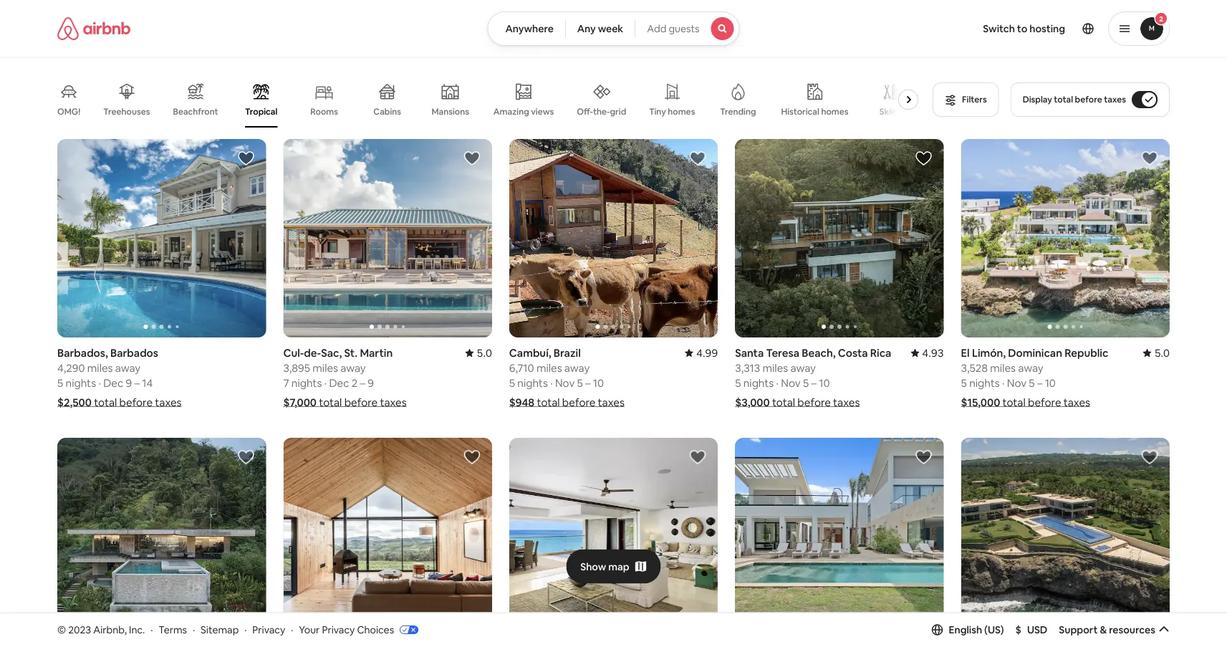 Task type: vqa. For each thing, say whether or not it's contained in the screenshot.


Task type: describe. For each thing, give the bounding box(es) containing it.
2 5 from the left
[[509, 376, 515, 390]]

add to wishlist: cambuí, brazil image
[[689, 150, 707, 167]]

barbados
[[110, 346, 158, 360]]

homes for tiny homes
[[668, 106, 695, 117]]

5 5 from the left
[[803, 376, 809, 390]]

nov inside el limón, dominican republic 3,528 miles away 5 nights · nov 5 – 10 $15,000 total before taxes
[[1007, 376, 1027, 390]]

rica
[[871, 346, 892, 360]]

add
[[647, 22, 667, 35]]

switch to hosting
[[983, 22, 1066, 35]]

support & resources
[[1059, 623, 1156, 636]]

7
[[283, 376, 289, 390]]

guests
[[669, 22, 700, 35]]

(us)
[[985, 623, 1004, 636]]

anywhere button
[[488, 11, 566, 46]]

away inside cul-de-sac, st. martin 3,895 miles away 7 nights · dec 2 – 9 $7,000 total before taxes
[[341, 361, 366, 375]]

miles inside cambuí, brazil 6,710 miles away 5 nights · nov 5 – 10 $948 total before taxes
[[537, 361, 562, 375]]

3,528
[[961, 361, 988, 375]]

santa teresa beach, costa rica 3,313 miles away 5 nights · nov 5 – 10 $3,000 total before taxes
[[735, 346, 892, 409]]

$
[[1016, 623, 1022, 636]]

show map
[[581, 560, 630, 573]]

· left privacy link at the bottom left
[[245, 623, 247, 636]]

· inside the barbados, barbados 4,290 miles away 5 nights · dec 9 – 14 $2,500 total before taxes
[[98, 376, 101, 390]]

nights inside santa teresa beach, costa rica 3,313 miles away 5 nights · nov 5 – 10 $3,000 total before taxes
[[744, 376, 774, 390]]

dominican
[[1008, 346, 1063, 360]]

add to wishlist: cul-de-sac, st. martin image
[[463, 150, 481, 167]]

9 inside the barbados, barbados 4,290 miles away 5 nights · dec 9 – 14 $2,500 total before taxes
[[126, 376, 132, 390]]

st.
[[344, 346, 358, 360]]

nights inside cambuí, brazil 6,710 miles away 5 nights · nov 5 – 10 $948 total before taxes
[[518, 376, 548, 390]]

santa
[[735, 346, 764, 360]]

english (us) button
[[932, 623, 1004, 636]]

support
[[1059, 623, 1098, 636]]

2023
[[68, 623, 91, 636]]

english
[[949, 623, 983, 636]]

your privacy choices link
[[299, 623, 419, 637]]

cambuí, brazil 6,710 miles away 5 nights · nov 5 – 10 $948 total before taxes
[[509, 346, 625, 409]]

taxes inside the barbados, barbados 4,290 miles away 5 nights · dec 9 – 14 $2,500 total before taxes
[[155, 395, 182, 409]]

5.0 out of 5 average rating image
[[465, 346, 492, 360]]

2 inside cul-de-sac, st. martin 3,895 miles away 7 nights · dec 2 – 9 $7,000 total before taxes
[[352, 376, 358, 390]]

views
[[531, 106, 554, 117]]

add to wishlist: punta cana, dominican republic image
[[916, 448, 933, 466]]

taxes inside cul-de-sac, st. martin 3,895 miles away 7 nights · dec 2 – 9 $7,000 total before taxes
[[380, 395, 407, 409]]

· inside el limón, dominican republic 3,528 miles away 5 nights · nov 5 – 10 $15,000 total before taxes
[[1002, 376, 1005, 390]]

· inside santa teresa beach, costa rica 3,313 miles away 5 nights · nov 5 – 10 $3,000 total before taxes
[[776, 376, 779, 390]]

treehouses
[[103, 106, 150, 117]]

5 inside the barbados, barbados 4,290 miles away 5 nights · dec 9 – 14 $2,500 total before taxes
[[57, 376, 63, 390]]

display total before taxes button
[[1011, 82, 1170, 117]]

add to wishlist: cabrera, dominican republic image
[[1142, 448, 1159, 466]]

6,710
[[509, 361, 534, 375]]

3 5 from the left
[[577, 376, 583, 390]]

nights inside cul-de-sac, st. martin 3,895 miles away 7 nights · dec 2 – 9 $7,000 total before taxes
[[292, 376, 322, 390]]

nights inside el limón, dominican republic 3,528 miles away 5 nights · nov 5 – 10 $15,000 total before taxes
[[970, 376, 1000, 390]]

your
[[299, 623, 320, 636]]

teresa
[[766, 346, 800, 360]]

add guests button
[[635, 11, 740, 46]]

$2,500
[[57, 395, 92, 409]]

taxes inside cambuí, brazil 6,710 miles away 5 nights · nov 5 – 10 $948 total before taxes
[[598, 395, 625, 409]]

4.93
[[923, 346, 944, 360]]

4 5 from the left
[[735, 376, 741, 390]]

$15,000
[[961, 395, 1001, 409]]

©
[[57, 623, 66, 636]]

trending
[[720, 106, 756, 117]]

display
[[1023, 94, 1052, 105]]

total inside cul-de-sac, st. martin 3,895 miles away 7 nights · dec 2 – 9 $7,000 total before taxes
[[319, 395, 342, 409]]

profile element
[[757, 0, 1170, 57]]

nov inside santa teresa beach, costa rica 3,313 miles away 5 nights · nov 5 – 10 $3,000 total before taxes
[[781, 376, 801, 390]]

total inside button
[[1054, 94, 1073, 105]]

away inside el limón, dominican republic 3,528 miles away 5 nights · nov 5 – 10 $15,000 total before taxes
[[1018, 361, 1044, 375]]

total inside el limón, dominican republic 3,528 miles away 5 nights · nov 5 – 10 $15,000 total before taxes
[[1003, 395, 1026, 409]]

to
[[1017, 22, 1028, 35]]

amazing
[[494, 106, 529, 117]]

english (us)
[[949, 623, 1004, 636]]

anywhere
[[505, 22, 554, 35]]

&
[[1100, 623, 1107, 636]]

map
[[609, 560, 630, 573]]

the-
[[593, 106, 610, 117]]

el limón, dominican republic 3,528 miles away 5 nights · nov 5 – 10 $15,000 total before taxes
[[961, 346, 1109, 409]]

cul-de-sac, st. martin 3,895 miles away 7 nights · dec 2 – 9 $7,000 total before taxes
[[283, 346, 407, 409]]

sitemap
[[201, 623, 239, 636]]

$3,000
[[735, 395, 770, 409]]

· inside cambuí, brazil 6,710 miles away 5 nights · nov 5 – 10 $948 total before taxes
[[550, 376, 553, 390]]

4.93 out of 5 average rating image
[[911, 346, 944, 360]]

· inside cul-de-sac, st. martin 3,895 miles away 7 nights · dec 2 – 9 $7,000 total before taxes
[[324, 376, 327, 390]]

privacy inside 'link'
[[322, 623, 355, 636]]

switch to hosting link
[[975, 14, 1074, 44]]

2 button
[[1109, 11, 1170, 46]]

de-
[[304, 346, 321, 360]]

your privacy choices
[[299, 623, 394, 636]]

5.0 for cul-de-sac, st. martin 3,895 miles away 7 nights · dec 2 – 9 $7,000 total before taxes
[[477, 346, 492, 360]]

usd
[[1028, 623, 1048, 636]]

amazing views
[[494, 106, 554, 117]]

10 inside santa teresa beach, costa rica 3,313 miles away 5 nights · nov 5 – 10 $3,000 total before taxes
[[819, 376, 830, 390]]

costa
[[838, 346, 868, 360]]

terms
[[159, 623, 187, 636]]

$948
[[509, 395, 535, 409]]

el
[[961, 346, 970, 360]]

taxes inside santa teresa beach, costa rica 3,313 miles away 5 nights · nov 5 – 10 $3,000 total before taxes
[[833, 395, 860, 409]]

skiing
[[880, 106, 904, 117]]

add to wishlist: el limón, dominican republic image
[[1142, 150, 1159, 167]]

barbados,
[[57, 346, 108, 360]]

show map button
[[566, 549, 661, 584]]

any week
[[577, 22, 624, 35]]

resources
[[1109, 623, 1156, 636]]

total inside the barbados, barbados 4,290 miles away 5 nights · dec 9 – 14 $2,500 total before taxes
[[94, 395, 117, 409]]

4.99 out of 5 average rating image
[[685, 346, 718, 360]]

3,895
[[283, 361, 310, 375]]

martin
[[360, 346, 393, 360]]

switch
[[983, 22, 1015, 35]]

limón,
[[972, 346, 1006, 360]]

add to wishlist: uvita, osa , costa rica image
[[237, 448, 255, 466]]

2 inside dropdown button
[[1160, 14, 1164, 23]]

barbados, barbados 4,290 miles away 5 nights · dec 9 – 14 $2,500 total before taxes
[[57, 346, 182, 409]]

historical
[[781, 106, 820, 117]]

privacy link
[[253, 623, 285, 636]]

rooms
[[311, 106, 338, 117]]



Task type: locate. For each thing, give the bounding box(es) containing it.
0 horizontal spatial 2
[[352, 376, 358, 390]]

2 away from the left
[[341, 361, 366, 375]]

nights down 4,290
[[66, 376, 96, 390]]

1 horizontal spatial privacy
[[322, 623, 355, 636]]

3 – from the left
[[585, 376, 591, 390]]

9
[[126, 376, 132, 390], [368, 376, 374, 390]]

9 down martin at the left bottom of the page
[[368, 376, 374, 390]]

7 5 from the left
[[1029, 376, 1035, 390]]

omg!
[[57, 106, 80, 117]]

5 down 3,313
[[735, 376, 741, 390]]

away down st.
[[341, 361, 366, 375]]

republic
[[1065, 346, 1109, 360]]

miles inside cul-de-sac, st. martin 3,895 miles away 7 nights · dec 2 – 9 $7,000 total before taxes
[[313, 361, 338, 375]]

2 – from the left
[[360, 376, 365, 390]]

taxes inside button
[[1104, 94, 1126, 105]]

miles down brazil
[[537, 361, 562, 375]]

2 5.0 from the left
[[1155, 346, 1170, 360]]

privacy right your
[[322, 623, 355, 636]]

nov down the dominican
[[1007, 376, 1027, 390]]

· down limón,
[[1002, 376, 1005, 390]]

away down brazil
[[565, 361, 590, 375]]

off-the-grid
[[577, 106, 626, 117]]

away down beach,
[[791, 361, 816, 375]]

4,290
[[57, 361, 85, 375]]

away inside cambuí, brazil 6,710 miles away 5 nights · nov 5 – 10 $948 total before taxes
[[565, 361, 590, 375]]

week
[[598, 22, 624, 35]]

10
[[593, 376, 604, 390], [819, 376, 830, 390], [1045, 376, 1056, 390]]

5.0 for el limón, dominican republic 3,528 miles away 5 nights · nov 5 – 10 $15,000 total before taxes
[[1155, 346, 1170, 360]]

0 horizontal spatial dec
[[103, 376, 123, 390]]

2 miles from the left
[[313, 361, 338, 375]]

14
[[142, 376, 153, 390]]

historical homes
[[781, 106, 849, 117]]

display total before taxes
[[1023, 94, 1126, 105]]

· down barbados,
[[98, 376, 101, 390]]

total
[[1054, 94, 1073, 105], [94, 395, 117, 409], [319, 395, 342, 409], [537, 395, 560, 409], [772, 395, 795, 409], [1003, 395, 1026, 409]]

·
[[98, 376, 101, 390], [324, 376, 327, 390], [550, 376, 553, 390], [776, 376, 779, 390], [1002, 376, 1005, 390], [151, 623, 153, 636], [193, 623, 195, 636], [245, 623, 247, 636], [291, 623, 293, 636]]

inc.
[[129, 623, 145, 636]]

· down cambuí,
[[550, 376, 553, 390]]

1 horizontal spatial nov
[[781, 376, 801, 390]]

1 vertical spatial 2
[[352, 376, 358, 390]]

before
[[1075, 94, 1103, 105], [119, 395, 153, 409], [344, 395, 378, 409], [562, 395, 596, 409], [798, 395, 831, 409], [1028, 395, 1062, 409]]

before down st.
[[344, 395, 378, 409]]

airbnb,
[[93, 623, 127, 636]]

5
[[57, 376, 63, 390], [509, 376, 515, 390], [577, 376, 583, 390], [735, 376, 741, 390], [803, 376, 809, 390], [961, 376, 967, 390], [1029, 376, 1035, 390]]

6 5 from the left
[[961, 376, 967, 390]]

add to wishlist: barbados, barbados image
[[237, 150, 255, 167]]

1 horizontal spatial 9
[[368, 376, 374, 390]]

total right display
[[1054, 94, 1073, 105]]

· left your
[[291, 623, 293, 636]]

dec inside the barbados, barbados 4,290 miles away 5 nights · dec 9 – 14 $2,500 total before taxes
[[103, 376, 123, 390]]

miles inside the barbados, barbados 4,290 miles away 5 nights · dec 9 – 14 $2,500 total before taxes
[[87, 361, 113, 375]]

5 miles from the left
[[991, 361, 1016, 375]]

1 9 from the left
[[126, 376, 132, 390]]

tropical
[[245, 106, 278, 117]]

5 down brazil
[[577, 376, 583, 390]]

before inside cambuí, brazil 6,710 miles away 5 nights · nov 5 – 10 $948 total before taxes
[[562, 395, 596, 409]]

1 horizontal spatial 10
[[819, 376, 830, 390]]

grid
[[610, 106, 626, 117]]

nov down brazil
[[555, 376, 575, 390]]

taxes
[[1104, 94, 1126, 105], [155, 395, 182, 409], [380, 395, 407, 409], [598, 395, 625, 409], [833, 395, 860, 409], [1064, 395, 1091, 409]]

before right display
[[1075, 94, 1103, 105]]

1 horizontal spatial homes
[[821, 106, 849, 117]]

5 nights from the left
[[970, 376, 1000, 390]]

total right $15,000
[[1003, 395, 1026, 409]]

nights down '6,710'
[[518, 376, 548, 390]]

· down sac,
[[324, 376, 327, 390]]

4 away from the left
[[791, 361, 816, 375]]

cabins
[[374, 106, 401, 117]]

before inside button
[[1075, 94, 1103, 105]]

3,313
[[735, 361, 760, 375]]

add guests
[[647, 22, 700, 35]]

0 horizontal spatial 10
[[593, 376, 604, 390]]

none search field containing anywhere
[[488, 11, 740, 46]]

dec
[[103, 376, 123, 390], [329, 376, 349, 390]]

mansions
[[432, 106, 469, 117]]

5 down 4,290
[[57, 376, 63, 390]]

total inside santa teresa beach, costa rica 3,313 miles away 5 nights · nov 5 – 10 $3,000 total before taxes
[[772, 395, 795, 409]]

miles inside santa teresa beach, costa rica 3,313 miles away 5 nights · nov 5 – 10 $3,000 total before taxes
[[763, 361, 788, 375]]

0 vertical spatial 2
[[1160, 14, 1164, 23]]

miles down limón,
[[991, 361, 1016, 375]]

filters button
[[933, 82, 999, 117]]

1 privacy from the left
[[253, 623, 285, 636]]

nights inside the barbados, barbados 4,290 miles away 5 nights · dec 9 – 14 $2,500 total before taxes
[[66, 376, 96, 390]]

total right $2,500
[[94, 395, 117, 409]]

off-
[[577, 106, 593, 117]]

1 miles from the left
[[87, 361, 113, 375]]

miles down 'teresa'
[[763, 361, 788, 375]]

before inside santa teresa beach, costa rica 3,313 miles away 5 nights · nov 5 – 10 $3,000 total before taxes
[[798, 395, 831, 409]]

2 nights from the left
[[292, 376, 322, 390]]

2 dec from the left
[[329, 376, 349, 390]]

terms link
[[159, 623, 187, 636]]

away inside the barbados, barbados 4,290 miles away 5 nights · dec 9 – 14 $2,500 total before taxes
[[115, 361, 141, 375]]

nov
[[555, 376, 575, 390], [781, 376, 801, 390], [1007, 376, 1027, 390]]

0 horizontal spatial 9
[[126, 376, 132, 390]]

miles inside el limón, dominican republic 3,528 miles away 5 nights · nov 5 – 10 $15,000 total before taxes
[[991, 361, 1016, 375]]

– inside el limón, dominican republic 3,528 miles away 5 nights · nov 5 – 10 $15,000 total before taxes
[[1038, 376, 1043, 390]]

cambuí,
[[509, 346, 551, 360]]

sac,
[[321, 346, 342, 360]]

1 horizontal spatial 2
[[1160, 14, 1164, 23]]

$7,000
[[283, 395, 317, 409]]

nights down the 3,528 at the right bottom
[[970, 376, 1000, 390]]

None search field
[[488, 11, 740, 46]]

5 down the dominican
[[1029, 376, 1035, 390]]

before inside cul-de-sac, st. martin 3,895 miles away 7 nights · dec 2 – 9 $7,000 total before taxes
[[344, 395, 378, 409]]

1 – from the left
[[134, 376, 140, 390]]

any
[[577, 22, 596, 35]]

4 miles from the left
[[763, 361, 788, 375]]

miles down sac,
[[313, 361, 338, 375]]

tiny homes
[[649, 106, 695, 117]]

add to wishlist: st. james, barbados image
[[689, 448, 707, 466]]

group containing amazing views
[[57, 72, 924, 128]]

total right $3,000 at the bottom right of page
[[772, 395, 795, 409]]

support & resources button
[[1059, 623, 1170, 636]]

5 away from the left
[[1018, 361, 1044, 375]]

5.0
[[477, 346, 492, 360], [1155, 346, 1170, 360]]

· down 'teresa'
[[776, 376, 779, 390]]

beach,
[[802, 346, 836, 360]]

nights down 3,313
[[744, 376, 774, 390]]

2 9 from the left
[[368, 376, 374, 390]]

4 – from the left
[[812, 376, 817, 390]]

hosting
[[1030, 22, 1066, 35]]

5 – from the left
[[1038, 376, 1043, 390]]

1 5.0 from the left
[[477, 346, 492, 360]]

9 inside cul-de-sac, st. martin 3,895 miles away 7 nights · dec 2 – 9 $7,000 total before taxes
[[368, 376, 374, 390]]

5.0 out of 5 average rating image
[[1143, 346, 1170, 360]]

2 horizontal spatial 10
[[1045, 376, 1056, 390]]

filters
[[962, 94, 987, 105]]

0 horizontal spatial nov
[[555, 376, 575, 390]]

miles
[[87, 361, 113, 375], [313, 361, 338, 375], [537, 361, 562, 375], [763, 361, 788, 375], [991, 361, 1016, 375]]

dec inside cul-de-sac, st. martin 3,895 miles away 7 nights · dec 2 – 9 $7,000 total before taxes
[[329, 376, 349, 390]]

before inside the barbados, barbados 4,290 miles away 5 nights · dec 9 – 14 $2,500 total before taxes
[[119, 395, 153, 409]]

3 miles from the left
[[537, 361, 562, 375]]

nov inside cambuí, brazil 6,710 miles away 5 nights · nov 5 – 10 $948 total before taxes
[[555, 376, 575, 390]]

nights
[[66, 376, 96, 390], [292, 376, 322, 390], [518, 376, 548, 390], [744, 376, 774, 390], [970, 376, 1000, 390]]

1 nov from the left
[[555, 376, 575, 390]]

before down 14
[[119, 395, 153, 409]]

add to wishlist: la calera, colombia image
[[463, 448, 481, 466]]

4 nights from the left
[[744, 376, 774, 390]]

2 privacy from the left
[[322, 623, 355, 636]]

– inside santa teresa beach, costa rica 3,313 miles away 5 nights · nov 5 – 10 $3,000 total before taxes
[[812, 376, 817, 390]]

3 10 from the left
[[1045, 376, 1056, 390]]

1 dec from the left
[[103, 376, 123, 390]]

homes right historical
[[821, 106, 849, 117]]

$ usd
[[1016, 623, 1048, 636]]

© 2023 airbnb, inc. ·
[[57, 623, 153, 636]]

· right terms link
[[193, 623, 195, 636]]

– inside cul-de-sac, st. martin 3,895 miles away 7 nights · dec 2 – 9 $7,000 total before taxes
[[360, 376, 365, 390]]

any week button
[[565, 11, 636, 46]]

miles down barbados,
[[87, 361, 113, 375]]

0 horizontal spatial homes
[[668, 106, 695, 117]]

away inside santa teresa beach, costa rica 3,313 miles away 5 nights · nov 5 – 10 $3,000 total before taxes
[[791, 361, 816, 375]]

sitemap link
[[201, 623, 239, 636]]

group
[[57, 72, 924, 128], [57, 139, 266, 337], [283, 139, 492, 337], [509, 139, 718, 337], [735, 139, 944, 337], [961, 139, 1170, 337], [57, 438, 266, 636], [283, 438, 492, 636], [509, 438, 718, 636], [735, 438, 944, 636], [961, 438, 1170, 636]]

away down the dominican
[[1018, 361, 1044, 375]]

5 down beach,
[[803, 376, 809, 390]]

before down beach,
[[798, 395, 831, 409]]

away down barbados
[[115, 361, 141, 375]]

1 5 from the left
[[57, 376, 63, 390]]

3 away from the left
[[565, 361, 590, 375]]

3 nights from the left
[[518, 376, 548, 390]]

privacy
[[253, 623, 285, 636], [322, 623, 355, 636]]

show
[[581, 560, 606, 573]]

2 10 from the left
[[819, 376, 830, 390]]

0 horizontal spatial 5.0
[[477, 346, 492, 360]]

· right inc.
[[151, 623, 153, 636]]

9 left 14
[[126, 376, 132, 390]]

taxes inside el limón, dominican republic 3,528 miles away 5 nights · nov 5 – 10 $15,000 total before taxes
[[1064, 395, 1091, 409]]

2
[[1160, 14, 1164, 23], [352, 376, 358, 390]]

1 horizontal spatial 5.0
[[1155, 346, 1170, 360]]

brazil
[[554, 346, 581, 360]]

2 nov from the left
[[781, 376, 801, 390]]

– inside cambuí, brazil 6,710 miles away 5 nights · nov 5 – 10 $948 total before taxes
[[585, 376, 591, 390]]

before down brazil
[[562, 395, 596, 409]]

homes right tiny
[[668, 106, 695, 117]]

– inside the barbados, barbados 4,290 miles away 5 nights · dec 9 – 14 $2,500 total before taxes
[[134, 376, 140, 390]]

privacy left your
[[253, 623, 285, 636]]

add to wishlist: santa teresa beach, costa rica image
[[916, 150, 933, 167]]

10 inside el limón, dominican republic 3,528 miles away 5 nights · nov 5 – 10 $15,000 total before taxes
[[1045, 376, 1056, 390]]

2 horizontal spatial nov
[[1007, 376, 1027, 390]]

5 down '6,710'
[[509, 376, 515, 390]]

away
[[115, 361, 141, 375], [341, 361, 366, 375], [565, 361, 590, 375], [791, 361, 816, 375], [1018, 361, 1044, 375]]

choices
[[357, 623, 394, 636]]

terms · sitemap · privacy ·
[[159, 623, 293, 636]]

10 inside cambuí, brazil 6,710 miles away 5 nights · nov 5 – 10 $948 total before taxes
[[593, 376, 604, 390]]

homes for historical homes
[[821, 106, 849, 117]]

3 nov from the left
[[1007, 376, 1027, 390]]

total inside cambuí, brazil 6,710 miles away 5 nights · nov 5 – 10 $948 total before taxes
[[537, 395, 560, 409]]

cul-
[[283, 346, 304, 360]]

before inside el limón, dominican republic 3,528 miles away 5 nights · nov 5 – 10 $15,000 total before taxes
[[1028, 395, 1062, 409]]

1 10 from the left
[[593, 376, 604, 390]]

before down the dominican
[[1028, 395, 1062, 409]]

0 horizontal spatial privacy
[[253, 623, 285, 636]]

homes
[[821, 106, 849, 117], [668, 106, 695, 117]]

1 nights from the left
[[66, 376, 96, 390]]

dec left 14
[[103, 376, 123, 390]]

beachfront
[[173, 106, 218, 117]]

1 away from the left
[[115, 361, 141, 375]]

nights down 3,895
[[292, 376, 322, 390]]

nov down 'teresa'
[[781, 376, 801, 390]]

tiny
[[649, 106, 666, 117]]

1 horizontal spatial dec
[[329, 376, 349, 390]]

dec down sac,
[[329, 376, 349, 390]]

total right $948
[[537, 395, 560, 409]]

5 down the 3,528 at the right bottom
[[961, 376, 967, 390]]

total right $7,000
[[319, 395, 342, 409]]



